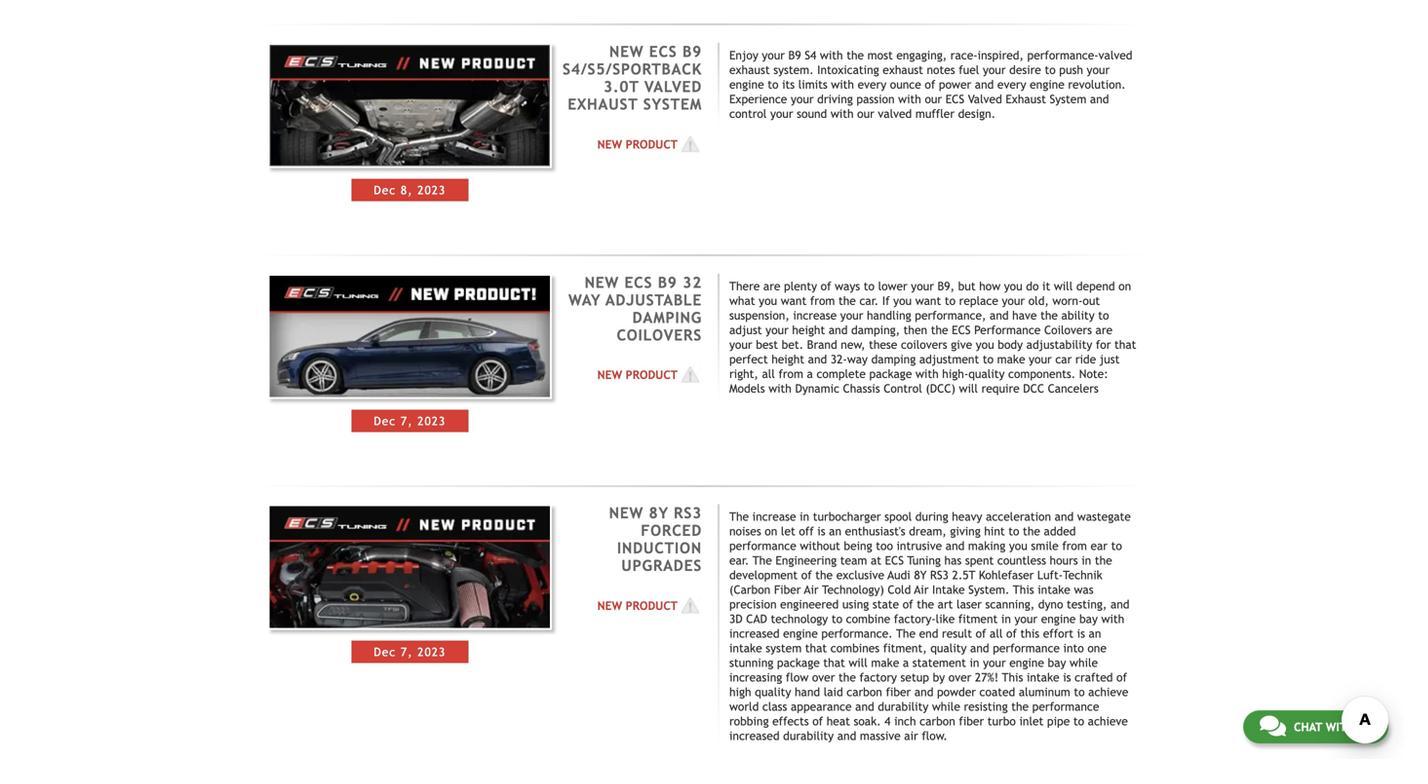 Task type: locate. For each thing, give the bounding box(es) containing it.
bay
[[1080, 613, 1098, 626], [1048, 657, 1066, 670]]

2 horizontal spatial from
[[1062, 540, 1087, 553]]

high
[[729, 686, 751, 699]]

ecs right new
[[649, 43, 677, 60]]

wastegate
[[1077, 510, 1131, 524]]

2 product from the top
[[626, 368, 678, 382]]

0 vertical spatial on
[[1119, 279, 1131, 293]]

ecs inside enjoy your b9 s4 with the most engaging, race-inspired, performance-valved exhaust system. intoxicating exhaust notes fuel your desire to push your engine to its limits with every ounce of power and every engine revolution. experience your driving passion with our ecs valved exhaust system and control your sound with our valved muffler design.
[[946, 92, 965, 106]]

fitment,
[[883, 642, 927, 656]]

every down desire
[[998, 78, 1026, 91]]

chat
[[1294, 721, 1323, 734]]

1 vertical spatial dec 7, 2023
[[374, 645, 446, 659]]

into
[[1064, 642, 1084, 656]]

0 vertical spatial dec 7, 2023 link
[[268, 274, 552, 433]]

0 vertical spatial bay
[[1080, 613, 1098, 626]]

1 dec from the top
[[374, 183, 396, 197]]

you up countless
[[1009, 540, 1028, 553]]

0 vertical spatial increased
[[729, 627, 780, 641]]

1 vertical spatial all
[[990, 627, 1003, 641]]

increase inside there are plenty of ways to lower your b9, but how you do it will depend on what you want from the car. if you want to replace your old, worn-out suspension, increase your handling performance, and have the ability to adjust your height and damping, then the ecs performance coilovers are your best bet.  brand new, these coilovers give you body adjustability for that perfect height and 32-way damping adjustment to make your car ride just right, all from a complete package with high-quality components.  note: models with dynamic chassis control (dcc) will require dcc cancelers
[[793, 309, 837, 322]]

1 product from the top
[[626, 137, 678, 151]]

1 vertical spatial the
[[753, 554, 772, 568]]

intake up stunning
[[729, 642, 762, 656]]

increased down cad
[[729, 627, 780, 641]]

1 2023 from the top
[[418, 183, 446, 197]]

engineering
[[776, 554, 837, 568]]

system
[[1050, 92, 1087, 106], [643, 96, 702, 113]]

0 horizontal spatial from
[[779, 367, 804, 381]]

this
[[1013, 583, 1034, 597], [1002, 671, 1023, 685]]

b9 for 32
[[658, 274, 677, 291]]

0 vertical spatial that
[[1115, 338, 1137, 351]]

1 vertical spatial product
[[626, 368, 678, 382]]

0 horizontal spatial b9
[[658, 274, 677, 291]]

it
[[1043, 279, 1051, 293]]

0 vertical spatial package
[[869, 367, 912, 381]]

1 increased from the top
[[729, 627, 780, 641]]

0 horizontal spatial exhaust
[[729, 63, 770, 77]]

2 over from the left
[[949, 671, 972, 685]]

1 exhaust from the left
[[729, 63, 770, 77]]

then
[[904, 323, 928, 337]]

kohlefaser
[[979, 569, 1034, 582]]

2 vertical spatial the
[[896, 627, 916, 641]]

engine
[[729, 78, 764, 91], [1030, 78, 1065, 91], [1041, 613, 1076, 626], [783, 627, 818, 641], [1010, 657, 1044, 670]]

3 product from the top
[[626, 599, 678, 613]]

0 horizontal spatial valved
[[878, 107, 912, 120]]

0 horizontal spatial is
[[818, 525, 826, 539]]

ecs
[[649, 43, 677, 60], [946, 92, 965, 106], [625, 274, 653, 291], [952, 323, 971, 337], [885, 554, 904, 568]]

1 vertical spatial increased
[[729, 730, 780, 743]]

inspired,
[[978, 48, 1024, 62]]

0 horizontal spatial will
[[849, 657, 868, 670]]

inch
[[894, 715, 916, 729]]

system.
[[969, 583, 1010, 597]]

4
[[885, 715, 891, 729]]

0 horizontal spatial package
[[777, 657, 820, 670]]

best
[[756, 338, 778, 351]]

3 dec from the top
[[374, 645, 396, 659]]

of down fitment
[[976, 627, 986, 641]]

will down "combines"
[[849, 657, 868, 670]]

increase up let
[[753, 510, 796, 524]]

0 vertical spatial quality
[[969, 367, 1005, 381]]

b9 inside new ecs b9 s4/s5/sportback 3.0t valved exhaust system
[[683, 43, 702, 60]]

result
[[942, 627, 972, 641]]

you left do
[[1004, 279, 1023, 293]]

product down '3.0t'
[[626, 137, 678, 151]]

1 vertical spatial a
[[903, 657, 909, 670]]

b9 left enjoy
[[683, 43, 702, 60]]

1 7, from the top
[[401, 414, 413, 428]]

1 vertical spatial make
[[871, 657, 899, 670]]

valved up design.
[[968, 92, 1002, 106]]

0 vertical spatial our
[[925, 92, 942, 106]]

1 horizontal spatial will
[[959, 382, 978, 395]]

plenty
[[784, 279, 817, 293]]

s4/s5/sportback
[[563, 60, 702, 78]]

new inside new ecs b9 32 way adjustable damping coilovers
[[585, 274, 619, 291]]

1 vertical spatial package
[[777, 657, 820, 670]]

0 horizontal spatial durability
[[783, 730, 834, 743]]

0 horizontal spatial all
[[762, 367, 775, 381]]

added
[[1044, 525, 1076, 539]]

increased
[[729, 627, 780, 641], [729, 730, 780, 743]]

from up the hours
[[1062, 540, 1087, 553]]

2 7, from the top
[[401, 645, 413, 659]]

that down "combines"
[[823, 657, 845, 670]]

high-
[[942, 367, 969, 381]]

hint
[[984, 525, 1005, 539]]

performance up pipe
[[1032, 700, 1100, 714]]

1 horizontal spatial 8y
[[914, 569, 927, 582]]

1 horizontal spatial coilovers
[[1044, 323, 1092, 337]]

quality up require
[[969, 367, 1005, 381]]

right,
[[729, 367, 759, 381]]

1 horizontal spatial on
[[1119, 279, 1131, 293]]

your down experience
[[770, 107, 793, 120]]

1 vertical spatial durability
[[783, 730, 834, 743]]

increasing
[[729, 671, 782, 685]]

dynamic
[[795, 382, 840, 395]]

0 horizontal spatial while
[[932, 700, 960, 714]]

exhaust up ounce
[[883, 63, 923, 77]]

1 4 image from the top
[[678, 134, 702, 154]]

ecs up audi
[[885, 554, 904, 568]]

durability
[[878, 700, 929, 714], [783, 730, 834, 743]]

and right 'testing,'
[[1111, 598, 1130, 612]]

quality down result
[[931, 642, 967, 656]]

dec 7, 2023 link for new ecs b9 32 way adjustable damping coilovers
[[268, 274, 552, 433]]

inlet
[[1020, 715, 1044, 729]]

and
[[975, 78, 994, 91], [1090, 92, 1109, 106], [990, 309, 1009, 322], [829, 323, 848, 337], [808, 352, 827, 366], [1055, 510, 1074, 524], [946, 540, 965, 553], [1111, 598, 1130, 612], [970, 642, 989, 656], [915, 686, 934, 699], [855, 700, 874, 714], [837, 730, 857, 743]]

stunning
[[729, 657, 774, 670]]

1 horizontal spatial every
[[998, 78, 1026, 91]]

all
[[762, 367, 775, 381], [990, 627, 1003, 641]]

1 horizontal spatial fiber
[[959, 715, 984, 729]]

1 vertical spatial increase
[[753, 510, 796, 524]]

1 vertical spatial 7,
[[401, 645, 413, 659]]

in
[[800, 510, 810, 524], [1082, 554, 1092, 568], [1001, 613, 1011, 626], [970, 657, 980, 670]]

0 horizontal spatial want
[[781, 294, 807, 308]]

new ecs b9 32 way adjustable damping coilovers image
[[268, 274, 552, 399]]

desire
[[1009, 63, 1041, 77]]

2 air from the left
[[914, 583, 929, 597]]

make up the factory
[[871, 657, 899, 670]]

1 horizontal spatial while
[[1070, 657, 1098, 670]]

0 horizontal spatial the
[[729, 510, 749, 524]]

and up new,
[[829, 323, 848, 337]]

an down turbocharger
[[829, 525, 842, 539]]

your
[[762, 48, 785, 62], [983, 63, 1006, 77], [1087, 63, 1110, 77], [791, 92, 814, 106], [770, 107, 793, 120], [911, 279, 934, 293], [1002, 294, 1025, 308], [840, 309, 863, 322], [766, 323, 789, 337], [729, 338, 752, 351], [1029, 352, 1052, 366], [1015, 613, 1038, 626], [983, 657, 1006, 670]]

laid
[[824, 686, 843, 699]]

dec 7, 2023 for new 8y rs3 forced induction upgrades
[[374, 645, 446, 659]]

the increase in turbocharger spool during heavy acceleration and wastegate noises on let off is an enthusiast's dream, giving hint to the added performance without being too intrusive and making you smile from ear to ear.  the engineering team at ecs tuning has spent countless hours in the development of the exclusive audi 8y rs3 2.5t kohlefaser luft-technik (carbon fiber air technology) cold air intake system. this intake was precision engineered using state of the art laser scanning, dyno testing, and 3d cad technology to combine factory-like fitment in your engine bay with increased engine performance. the end result of all of this effort is an intake system that combines fitment, quality and performance into one stunning package that will make a statement in your engine bay while increasing flow over the factory setup by over 27%! this intake is crafted of high quality hand laid carbon fiber and powder coated aluminum to achieve world class appearance and durability while resisting the performance robbing effects of heat soak. 4 inch carbon fiber turbo inlet pipe to achieve increased durability and massive air flow.
[[729, 510, 1131, 743]]

dec 7, 2023 link for new 8y rs3 forced induction upgrades
[[268, 505, 552, 749]]

1 horizontal spatial b9
[[683, 43, 702, 60]]

your down adjust
[[729, 338, 752, 351]]

b9 inside new ecs b9 32 way adjustable damping coilovers
[[658, 274, 677, 291]]

1 horizontal spatial carbon
[[920, 715, 956, 729]]

dec 7, 2023 for new ecs b9 32 way adjustable damping coilovers
[[374, 414, 446, 428]]

from inside the increase in turbocharger spool during heavy acceleration and wastegate noises on let off is an enthusiast's dream, giving hint to the added performance without being too intrusive and making you smile from ear to ear.  the engineering team at ecs tuning has spent countless hours in the development of the exclusive audi 8y rs3 2.5t kohlefaser luft-technik (carbon fiber air technology) cold air intake system. this intake was precision engineered using state of the art laser scanning, dyno testing, and 3d cad technology to combine factory-like fitment in your engine bay with increased engine performance. the end result of all of this effort is an intake system that combines fitment, quality and performance into one stunning package that will make a statement in your engine bay while increasing flow over the factory setup by over 27%! this intake is crafted of high quality hand laid carbon fiber and powder coated aluminum to achieve world class appearance and durability while resisting the performance robbing effects of heat soak. 4 inch carbon fiber turbo inlet pipe to achieve increased durability and massive air flow.
[[1062, 540, 1087, 553]]

valved down passion
[[878, 107, 912, 120]]

1 vertical spatial on
[[765, 525, 778, 539]]

make down "body"
[[997, 352, 1025, 366]]

package down damping
[[869, 367, 912, 381]]

2023 inside dec 8, 2023 link
[[418, 183, 446, 197]]

ecs up give
[[952, 323, 971, 337]]

1 horizontal spatial valved
[[1099, 48, 1133, 62]]

1 vertical spatial 8y
[[914, 569, 927, 582]]

damping
[[633, 309, 702, 327]]

all inside the increase in turbocharger spool during heavy acceleration and wastegate noises on let off is an enthusiast's dream, giving hint to the added performance without being too intrusive and making you smile from ear to ear.  the engineering team at ecs tuning has spent countless hours in the development of the exclusive audi 8y rs3 2.5t kohlefaser luft-technik (carbon fiber air technology) cold air intake system. this intake was precision engineered using state of the art laser scanning, dyno testing, and 3d cad technology to combine factory-like fitment in your engine bay with increased engine performance. the end result of all of this effort is an intake system that combines fitment, quality and performance into one stunning package that will make a statement in your engine bay while increasing flow over the factory setup by over 27%! this intake is crafted of high quality hand laid carbon fiber and powder coated aluminum to achieve world class appearance and durability while resisting the performance robbing effects of heat soak. 4 inch carbon fiber turbo inlet pipe to achieve increased durability and massive air flow.
[[990, 627, 1003, 641]]

0 horizontal spatial system
[[643, 96, 702, 113]]

a down fitment, at right bottom
[[903, 657, 909, 670]]

dec down new 8y rs3 forced induction upgrades image
[[374, 645, 396, 659]]

8y up induction
[[649, 505, 669, 522]]

new product down "damping"
[[597, 368, 678, 382]]

carbon down the factory
[[847, 686, 882, 699]]

2 dec 7, 2023 link from the top
[[268, 505, 552, 749]]

3 2023 from the top
[[418, 645, 446, 659]]

carbon
[[847, 686, 882, 699], [920, 715, 956, 729]]

1 dec 7, 2023 from the top
[[374, 414, 446, 428]]

spool
[[885, 510, 912, 524]]

2 4 image from the top
[[678, 365, 702, 385]]

damping,
[[851, 323, 900, 337]]

the down 'performance,'
[[931, 323, 948, 337]]

adjustment
[[919, 352, 979, 366]]

7, for new ecs b9 32 way adjustable damping coilovers
[[401, 414, 413, 428]]

a
[[807, 367, 813, 381], [903, 657, 909, 670]]

fiber down resisting
[[959, 715, 984, 729]]

make inside there are plenty of ways to lower your b9, but how you do it will depend on what you want from the car. if you want to replace your old, worn-out suspension, increase your handling performance, and have the ability to adjust your height and damping, then the ecs performance coilovers are your best bet.  brand new, these coilovers give you body adjustability for that perfect height and 32-way damping adjustment to make your car ride just right, all from a complete package with high-quality components.  note: models with dynamic chassis control (dcc) will require dcc cancelers
[[997, 352, 1025, 366]]

want
[[781, 294, 807, 308], [915, 294, 941, 308]]

1 air from the left
[[804, 583, 819, 597]]

2 vertical spatial dec
[[374, 645, 396, 659]]

dec 8, 2023 link
[[268, 43, 552, 202]]

0 horizontal spatial make
[[871, 657, 899, 670]]

0 vertical spatial from
[[810, 294, 835, 308]]

of inside enjoy your b9 s4 with the most engaging, race-inspired, performance-valved exhaust system. intoxicating exhaust notes fuel your desire to push your engine to its limits with every ounce of power and every engine revolution. experience your driving passion with our ecs valved exhaust system and control your sound with our valved muffler design.
[[925, 78, 936, 91]]

exhaust inside enjoy your b9 s4 with the most engaging, race-inspired, performance-valved exhaust system. intoxicating exhaust notes fuel your desire to push your engine to its limits with every ounce of power and every engine revolution. experience your driving passion with our ecs valved exhaust system and control your sound with our valved muffler design.
[[1006, 92, 1046, 106]]

technology
[[771, 613, 828, 626]]

0 vertical spatial 4 image
[[678, 134, 702, 154]]

the up noises
[[729, 510, 749, 524]]

height up brand
[[792, 323, 825, 337]]

revolution.
[[1068, 78, 1126, 91]]

on left let
[[765, 525, 778, 539]]

2 vertical spatial is
[[1063, 671, 1071, 685]]

using
[[842, 598, 869, 612]]

coilovers up adjustability
[[1044, 323, 1092, 337]]

2 dec 7, 2023 from the top
[[374, 645, 446, 659]]

and down setup
[[915, 686, 934, 699]]

engine up experience
[[729, 78, 764, 91]]

and down heat
[[837, 730, 857, 743]]

0 horizontal spatial an
[[829, 525, 842, 539]]

4 image
[[678, 134, 702, 154], [678, 365, 702, 385]]

0 horizontal spatial our
[[857, 107, 875, 120]]

0 horizontal spatial fiber
[[886, 686, 911, 699]]

height down bet.
[[772, 352, 805, 366]]

0 vertical spatial dec 7, 2023
[[374, 414, 446, 428]]

1 vertical spatial dec 7, 2023 link
[[268, 505, 552, 749]]

2 vertical spatial 2023
[[418, 645, 446, 659]]

0 vertical spatial achieve
[[1088, 686, 1129, 699]]

off
[[799, 525, 814, 539]]

valved
[[1099, 48, 1133, 62], [878, 107, 912, 120]]

1 horizontal spatial over
[[949, 671, 972, 685]]

system down s4/s5/sportback
[[643, 96, 702, 113]]

2 2023 from the top
[[418, 414, 446, 428]]

models
[[729, 382, 765, 395]]

2023 right the 8,
[[418, 183, 446, 197]]

with down intoxicating
[[831, 78, 854, 91]]

our up 'muffler'
[[925, 92, 942, 106]]

with down ounce
[[898, 92, 921, 106]]

will down high- in the right of the page
[[959, 382, 978, 395]]

resisting
[[964, 700, 1008, 714]]

new product for coilovers
[[597, 368, 678, 382]]

intake up aluminum
[[1027, 671, 1060, 685]]

coated
[[980, 686, 1015, 699]]

a inside there are plenty of ways to lower your b9, but how you do it will depend on what you want from the car. if you want to replace your old, worn-out suspension, increase your handling performance, and have the ability to adjust your height and damping, then the ecs performance coilovers are your best bet.  brand new, these coilovers give you body adjustability for that perfect height and 32-way damping adjustment to make your car ride just right, all from a complete package with high-quality components.  note: models with dynamic chassis control (dcc) will require dcc cancelers
[[807, 367, 813, 381]]

this up scanning,
[[1013, 583, 1034, 597]]

1 horizontal spatial our
[[925, 92, 942, 106]]

quality inside there are plenty of ways to lower your b9, but how you do it will depend on what you want from the car. if you want to replace your old, worn-out suspension, increase your handling performance, and have the ability to adjust your height and damping, then the ecs performance coilovers are your best bet.  brand new, these coilovers give you body adjustability for that perfect height and 32-way damping adjustment to make your car ride just right, all from a complete package with high-quality components.  note: models with dynamic chassis control (dcc) will require dcc cancelers
[[969, 367, 1005, 381]]

1 new product from the top
[[597, 137, 678, 151]]

8,
[[401, 183, 413, 197]]

1 vertical spatial from
[[779, 367, 804, 381]]

0 vertical spatial all
[[762, 367, 775, 381]]

over up the powder
[[949, 671, 972, 685]]

1 vertical spatial height
[[772, 352, 805, 366]]

adjustability
[[1027, 338, 1093, 351]]

exclusive
[[836, 569, 885, 582]]

dec for exhaust
[[374, 183, 396, 197]]

your up components.
[[1029, 352, 1052, 366]]

air up engineered
[[804, 583, 819, 597]]

ways
[[835, 279, 860, 293]]

0 horizontal spatial carbon
[[847, 686, 882, 699]]

1 horizontal spatial system
[[1050, 92, 1087, 106]]

0 vertical spatial dec
[[374, 183, 396, 197]]

0 horizontal spatial on
[[765, 525, 778, 539]]

from
[[810, 294, 835, 308], [779, 367, 804, 381], [1062, 540, 1087, 553]]

make inside the increase in turbocharger spool during heavy acceleration and wastegate noises on let off is an enthusiast's dream, giving hint to the added performance without being too intrusive and making you smile from ear to ear.  the engineering team at ecs tuning has spent countless hours in the development of the exclusive audi 8y rs3 2.5t kohlefaser luft-technik (carbon fiber air technology) cold air intake system. this intake was precision engineered using state of the art laser scanning, dyno testing, and 3d cad technology to combine factory-like fitment in your engine bay with increased engine performance. the end result of all of this effort is an intake system that combines fitment, quality and performance into one stunning package that will make a statement in your engine bay while increasing flow over the factory setup by over 27%! this intake is crafted of high quality hand laid carbon fiber and powder coated aluminum to achieve world class appearance and durability while resisting the performance robbing effects of heat soak. 4 inch carbon fiber turbo inlet pipe to achieve increased durability and massive air flow.
[[871, 657, 899, 670]]

rs3 up intake at the right bottom of page
[[930, 569, 949, 582]]

1 horizontal spatial make
[[997, 352, 1025, 366]]

new product
[[597, 137, 678, 151], [597, 368, 678, 382], [597, 599, 678, 613]]

with
[[820, 48, 843, 62], [831, 78, 854, 91], [898, 92, 921, 106], [831, 107, 854, 120], [916, 367, 939, 381], [769, 382, 792, 395], [1101, 613, 1125, 626], [1326, 721, 1355, 734]]

1 horizontal spatial bay
[[1080, 613, 1098, 626]]

4 image left right,
[[678, 365, 702, 385]]

make
[[997, 352, 1025, 366], [871, 657, 899, 670]]

1 horizontal spatial durability
[[878, 700, 929, 714]]

this up coated
[[1002, 671, 1023, 685]]

durability up inch
[[878, 700, 929, 714]]

ecs inside there are plenty of ways to lower your b9, but how you do it will depend on what you want from the car. if you want to replace your old, worn-out suspension, increase your handling performance, and have the ability to adjust your height and damping, then the ecs performance coilovers are your best bet.  brand new, these coilovers give you body adjustability for that perfect height and 32-way damping adjustment to make your car ride just right, all from a complete package with high-quality components.  note: models with dynamic chassis control (dcc) will require dcc cancelers
[[952, 323, 971, 337]]

depend
[[1077, 279, 1115, 293]]

while up crafted at the right of the page
[[1070, 657, 1098, 670]]

and up soak.
[[855, 700, 874, 714]]

all inside there are plenty of ways to lower your b9, but how you do it will depend on what you want from the car. if you want to replace your old, worn-out suspension, increase your handling performance, and have the ability to adjust your height and damping, then the ecs performance coilovers are your best bet.  brand new, these coilovers give you body adjustability for that perfect height and 32-way damping adjustment to make your car ride just right, all from a complete package with high-quality components.  note: models with dynamic chassis control (dcc) will require dcc cancelers
[[762, 367, 775, 381]]

8y inside the increase in turbocharger spool during heavy acceleration and wastegate noises on let off is an enthusiast's dream, giving hint to the added performance without being too intrusive and making you smile from ear to ear.  the engineering team at ecs tuning has spent countless hours in the development of the exclusive audi 8y rs3 2.5t kohlefaser luft-technik (carbon fiber air technology) cold air intake system. this intake was precision engineered using state of the art laser scanning, dyno testing, and 3d cad technology to combine factory-like fitment in your engine bay with increased engine performance. the end result of all of this effort is an intake system that combines fitment, quality and performance into one stunning package that will make a statement in your engine bay while increasing flow over the factory setup by over 27%! this intake is crafted of high quality hand laid carbon fiber and powder coated aluminum to achieve world class appearance and durability while resisting the performance robbing effects of heat soak. 4 inch carbon fiber turbo inlet pipe to achieve increased durability and massive air flow.
[[914, 569, 927, 582]]

that up just
[[1115, 338, 1137, 351]]

new inside "new 8y rs3 forced induction upgrades"
[[609, 505, 644, 522]]

engineered
[[780, 598, 839, 612]]

8y inside "new 8y rs3 forced induction upgrades"
[[649, 505, 669, 522]]

on
[[1119, 279, 1131, 293], [765, 525, 778, 539]]

on inside there are plenty of ways to lower your b9, but how you do it will depend on what you want from the car. if you want to replace your old, worn-out suspension, increase your handling performance, and have the ability to adjust your height and damping, then the ecs performance coilovers are your best bet.  brand new, these coilovers give you body adjustability for that perfect height and 32-way damping adjustment to make your car ride just right, all from a complete package with high-quality components.  note: models with dynamic chassis control (dcc) will require dcc cancelers
[[1119, 279, 1131, 293]]

its
[[782, 78, 795, 91]]

you inside the increase in turbocharger spool during heavy acceleration and wastegate noises on let off is an enthusiast's dream, giving hint to the added performance without being too intrusive and making you smile from ear to ear.  the engineering team at ecs tuning has spent countless hours in the development of the exclusive audi 8y rs3 2.5t kohlefaser luft-technik (carbon fiber air technology) cold air intake system. this intake was precision engineered using state of the art laser scanning, dyno testing, and 3d cad technology to combine factory-like fitment in your engine bay with increased engine performance. the end result of all of this effort is an intake system that combines fitment, quality and performance into one stunning package that will make a statement in your engine bay while increasing flow over the factory setup by over 27%! this intake is crafted of high quality hand laid carbon fiber and powder coated aluminum to achieve world class appearance and durability while resisting the performance robbing effects of heat soak. 4 inch carbon fiber turbo inlet pipe to achieve increased durability and massive air flow.
[[1009, 540, 1028, 553]]

all down fitment
[[990, 627, 1003, 641]]

0 vertical spatial 8y
[[649, 505, 669, 522]]

0 vertical spatial durability
[[878, 700, 929, 714]]

over up laid
[[812, 671, 835, 685]]

our down passion
[[857, 107, 875, 120]]

cancelers
[[1048, 382, 1099, 395]]

will up 'worn-'
[[1054, 279, 1073, 293]]

engaging,
[[897, 48, 947, 62]]

of down notes
[[925, 78, 936, 91]]

over
[[812, 671, 835, 685], [949, 671, 972, 685]]

2 vertical spatial product
[[626, 599, 678, 613]]

ear.
[[729, 554, 749, 568]]

2 dec from the top
[[374, 414, 396, 428]]

0 vertical spatial increase
[[793, 309, 837, 322]]

system
[[766, 642, 802, 656]]

1 horizontal spatial air
[[914, 583, 929, 597]]

pipe
[[1047, 715, 1070, 729]]

new for new ecs b9 s4/s5/sportback 3.0t valved exhaust system
[[597, 137, 622, 151]]

2 vertical spatial that
[[823, 657, 845, 670]]

ability
[[1062, 309, 1095, 322]]

1 horizontal spatial valved
[[968, 92, 1002, 106]]

1 horizontal spatial exhaust
[[1006, 92, 1046, 106]]

intake up dyno
[[1038, 583, 1071, 597]]

1 horizontal spatial exhaust
[[883, 63, 923, 77]]

new 8y rs3 forced induction upgrades image
[[268, 505, 552, 630]]

1 horizontal spatial rs3
[[930, 569, 949, 582]]

coilovers inside new ecs b9 32 way adjustable damping coilovers
[[617, 327, 702, 344]]

smile
[[1031, 540, 1059, 553]]

b9 left 32
[[658, 274, 677, 291]]

your up this
[[1015, 613, 1038, 626]]

to down out
[[1098, 309, 1109, 322]]

1 vertical spatial quality
[[931, 642, 967, 656]]

sound
[[797, 107, 827, 120]]

0 horizontal spatial exhaust
[[568, 96, 638, 113]]

from down "plenty"
[[810, 294, 835, 308]]

will inside the increase in turbocharger spool during heavy acceleration and wastegate noises on let off is an enthusiast's dream, giving hint to the added performance without being too intrusive and making you smile from ear to ear.  the engineering team at ecs tuning has spent countless hours in the development of the exclusive audi 8y rs3 2.5t kohlefaser luft-technik (carbon fiber air technology) cold air intake system. this intake was precision engineered using state of the art laser scanning, dyno testing, and 3d cad technology to combine factory-like fitment in your engine bay with increased engine performance. the end result of all of this effort is an intake system that combines fitment, quality and performance into one stunning package that will make a statement in your engine bay while increasing flow over the factory setup by over 27%! this intake is crafted of high quality hand laid carbon fiber and powder coated aluminum to achieve world class appearance and durability while resisting the performance robbing effects of heat soak. 4 inch carbon fiber turbo inlet pipe to achieve increased durability and massive air flow.
[[849, 657, 868, 670]]

increased down "robbing"
[[729, 730, 780, 743]]

1 dec 7, 2023 link from the top
[[268, 274, 552, 433]]

2 exhaust from the left
[[883, 63, 923, 77]]

2 new product from the top
[[597, 368, 678, 382]]

new,
[[841, 338, 865, 351]]

dec 7, 2023 down new ecs b9 32 way adjustable damping coilovers image
[[374, 414, 446, 428]]

0 vertical spatial make
[[997, 352, 1025, 366]]

b9 inside enjoy your b9 s4 with the most engaging, race-inspired, performance-valved exhaust system. intoxicating exhaust notes fuel your desire to push your engine to its limits with every ounce of power and every engine revolution. experience your driving passion with our ecs valved exhaust system and control your sound with our valved muffler design.
[[789, 48, 801, 62]]

ecs inside new ecs b9 32 way adjustable damping coilovers
[[625, 274, 653, 291]]

with down 'testing,'
[[1101, 613, 1125, 626]]

every
[[858, 78, 887, 91], [998, 78, 1026, 91]]



Task type: describe. For each thing, give the bounding box(es) containing it.
fuel
[[959, 63, 979, 77]]

and up 'performance' in the right top of the page
[[990, 309, 1009, 322]]

1 vertical spatial intake
[[729, 642, 762, 656]]

0 vertical spatial intake
[[1038, 583, 1071, 597]]

performance
[[974, 323, 1041, 337]]

enjoy your b9 s4 with the most engaging, race-inspired, performance-valved exhaust system. intoxicating exhaust notes fuel your desire to push your engine to its limits with every ounce of power and every engine revolution. experience your driving passion with our ecs valved exhaust system and control your sound with our valved muffler design.
[[729, 48, 1133, 120]]

engine up effort
[[1041, 613, 1076, 626]]

your up revolution. at the top of page
[[1087, 63, 1110, 77]]

race-
[[951, 48, 978, 62]]

intoxicating
[[817, 63, 879, 77]]

intrusive
[[897, 540, 942, 553]]

passion
[[857, 92, 895, 106]]

your up the 27%! at the bottom of the page
[[983, 657, 1006, 670]]

the up factory-
[[917, 598, 934, 612]]

1 vertical spatial performance
[[993, 642, 1060, 656]]

new
[[609, 43, 644, 60]]

soak.
[[854, 715, 881, 729]]

require
[[982, 382, 1020, 395]]

4 image for coilovers
[[678, 365, 702, 385]]

increase inside the increase in turbocharger spool during heavy acceleration and wastegate noises on let off is an enthusiast's dream, giving hint to the added performance without being too intrusive and making you smile from ear to ear.  the engineering team at ecs tuning has spent countless hours in the development of the exclusive audi 8y rs3 2.5t kohlefaser luft-technik (carbon fiber air technology) cold air intake system. this intake was precision engineered using state of the art laser scanning, dyno testing, and 3d cad technology to combine factory-like fitment in your engine bay with increased engine performance. the end result of all of this effort is an intake system that combines fitment, quality and performance into one stunning package that will make a statement in your engine bay while increasing flow over the factory setup by over 27%! this intake is crafted of high quality hand laid carbon fiber and powder coated aluminum to achieve world class appearance and durability while resisting the performance robbing effects of heat soak. 4 inch carbon fiber turbo inlet pipe to achieve increased durability and massive air flow.
[[753, 510, 796, 524]]

most
[[868, 48, 893, 62]]

coilovers inside there are plenty of ways to lower your b9, but how you do it will depend on what you want from the car. if you want to replace your old, worn-out suspension, increase your handling performance, and have the ability to adjust your height and damping, then the ecs performance coilovers are your best bet.  brand new, these coilovers give you body adjustability for that perfect height and 32-way damping adjustment to make your car ride just right, all from a complete package with high-quality components.  note: models with dynamic chassis control (dcc) will require dcc cancelers
[[1044, 323, 1092, 337]]

countless
[[998, 554, 1046, 568]]

1 vertical spatial is
[[1077, 627, 1085, 641]]

new ecs b9 32 way adjustable damping coilovers link
[[569, 274, 702, 344]]

what
[[729, 294, 755, 308]]

valved inside new ecs b9 s4/s5/sportback 3.0t valved exhaust system
[[644, 78, 702, 96]]

us
[[1358, 721, 1372, 734]]

to down performance-
[[1045, 63, 1056, 77]]

making
[[968, 540, 1006, 553]]

but
[[958, 279, 976, 293]]

fiber
[[774, 583, 801, 597]]

of down engineering
[[801, 569, 812, 582]]

exhaust inside new ecs b9 s4/s5/sportback 3.0t valved exhaust system
[[568, 96, 638, 113]]

with right models
[[769, 382, 792, 395]]

aluminum
[[1019, 686, 1071, 699]]

turbo
[[988, 715, 1016, 729]]

you right if
[[893, 294, 912, 308]]

the down "old,"
[[1041, 309, 1058, 322]]

1 vertical spatial fiber
[[959, 715, 984, 729]]

to up car.
[[864, 279, 875, 293]]

1 vertical spatial are
[[1096, 323, 1113, 337]]

1 vertical spatial achieve
[[1088, 715, 1128, 729]]

2 vertical spatial intake
[[1027, 671, 1060, 685]]

hours
[[1050, 554, 1078, 568]]

with up (dcc)
[[916, 367, 939, 381]]

muffler
[[916, 107, 955, 120]]

to down using
[[832, 613, 843, 626]]

to down acceleration
[[1009, 525, 1020, 539]]

a inside the increase in turbocharger spool during heavy acceleration and wastegate noises on let off is an enthusiast's dream, giving hint to the added performance without being too intrusive and making you smile from ear to ear.  the engineering team at ecs tuning has spent countless hours in the development of the exclusive audi 8y rs3 2.5t kohlefaser luft-technik (carbon fiber air technology) cold air intake system. this intake was precision engineered using state of the art laser scanning, dyno testing, and 3d cad technology to combine factory-like fitment in your engine bay with increased engine performance. the end result of all of this effort is an intake system that combines fitment, quality and performance into one stunning package that will make a statement in your engine bay while increasing flow over the factory setup by over 27%! this intake is crafted of high quality hand laid carbon fiber and powder coated aluminum to achieve world class appearance and durability while resisting the performance robbing effects of heat soak. 4 inch carbon fiber turbo inlet pipe to achieve increased durability and massive air flow.
[[903, 657, 909, 670]]

rs3 inside the increase in turbocharger spool during heavy acceleration and wastegate noises on let off is an enthusiast's dream, giving hint to the added performance without being too intrusive and making you smile from ear to ear.  the engineering team at ecs tuning has spent countless hours in the development of the exclusive audi 8y rs3 2.5t kohlefaser luft-technik (carbon fiber air technology) cold air intake system. this intake was precision engineered using state of the art laser scanning, dyno testing, and 3d cad technology to combine factory-like fitment in your engine bay with increased engine performance. the end result of all of this effort is an intake system that combines fitment, quality and performance into one stunning package that will make a statement in your engine bay while increasing flow over the factory setup by over 27%! this intake is crafted of high quality hand laid carbon fiber and powder coated aluminum to achieve world class appearance and durability while resisting the performance robbing effects of heat soak. 4 inch carbon fiber turbo inlet pipe to achieve increased durability and massive air flow.
[[930, 569, 949, 582]]

suspension,
[[729, 309, 790, 322]]

new for new 8y rs3 forced induction upgrades
[[597, 599, 622, 613]]

product for coilovers
[[626, 368, 678, 382]]

the down ways
[[839, 294, 856, 308]]

new for new ecs b9 32 way adjustable damping coilovers
[[597, 368, 622, 382]]

1 want from the left
[[781, 294, 807, 308]]

engine down desire
[[1030, 78, 1065, 91]]

4 image
[[678, 596, 702, 616]]

package inside the increase in turbocharger spool during heavy acceleration and wastegate noises on let off is an enthusiast's dream, giving hint to the added performance without being too intrusive and making you smile from ear to ear.  the engineering team at ecs tuning has spent countless hours in the development of the exclusive audi 8y rs3 2.5t kohlefaser luft-technik (carbon fiber air technology) cold air intake system. this intake was precision engineered using state of the art laser scanning, dyno testing, and 3d cad technology to combine factory-like fitment in your engine bay with increased engine performance. the end result of all of this effort is an intake system that combines fitment, quality and performance into one stunning package that will make a statement in your engine bay while increasing flow over the factory setup by over 27%! this intake is crafted of high quality hand laid carbon fiber and powder coated aluminum to achieve world class appearance and durability while resisting the performance robbing effects of heat soak. 4 inch carbon fiber turbo inlet pipe to achieve increased durability and massive air flow.
[[777, 657, 820, 670]]

turbocharger
[[813, 510, 881, 524]]

bet.
[[782, 338, 804, 351]]

rs3 inside "new 8y rs3 forced induction upgrades"
[[674, 505, 702, 522]]

2 horizontal spatial the
[[896, 627, 916, 641]]

of up factory-
[[903, 598, 913, 612]]

0 vertical spatial while
[[1070, 657, 1098, 670]]

noises
[[729, 525, 761, 539]]

do
[[1026, 279, 1039, 293]]

in up off
[[800, 510, 810, 524]]

0 vertical spatial are
[[764, 279, 781, 293]]

perfect
[[729, 352, 768, 366]]

components.
[[1008, 367, 1076, 381]]

0 vertical spatial performance
[[729, 540, 797, 553]]

system inside enjoy your b9 s4 with the most engaging, race-inspired, performance-valved exhaust system. intoxicating exhaust notes fuel your desire to push your engine to its limits with every ounce of power and every engine revolution. experience your driving passion with our ecs valved exhaust system and control your sound with our valved muffler design.
[[1050, 92, 1087, 106]]

tuning
[[907, 554, 941, 568]]

32
[[683, 274, 702, 291]]

to left its
[[768, 78, 779, 91]]

dyno
[[1038, 598, 1063, 612]]

the down engineering
[[816, 569, 833, 582]]

there
[[729, 279, 760, 293]]

your left b9,
[[911, 279, 934, 293]]

1 vertical spatial while
[[932, 700, 960, 714]]

package inside there are plenty of ways to lower your b9, but how you do it will depend on what you want from the car. if you want to replace your old, worn-out suspension, increase your handling performance, and have the ability to adjust your height and damping, then the ecs performance coilovers are your best bet.  brand new, these coilovers give you body adjustability for that perfect height and 32-way damping adjustment to make your car ride just right, all from a complete package with high-quality components.  note: models with dynamic chassis control (dcc) will require dcc cancelers
[[869, 367, 912, 381]]

audi
[[888, 569, 911, 582]]

0 vertical spatial is
[[818, 525, 826, 539]]

system inside new ecs b9 s4/s5/sportback 3.0t valved exhaust system
[[643, 96, 702, 113]]

the up laid
[[839, 671, 856, 685]]

0 vertical spatial height
[[792, 323, 825, 337]]

1 over from the left
[[812, 671, 835, 685]]

replace
[[959, 294, 999, 308]]

you up suspension, at the right top
[[759, 294, 777, 308]]

during
[[915, 510, 949, 524]]

b9 for s4/s5/sportback
[[683, 43, 702, 60]]

1 horizontal spatial from
[[810, 294, 835, 308]]

4 image for system
[[678, 134, 702, 154]]

of left this
[[1006, 627, 1017, 641]]

and down fuel
[[975, 78, 994, 91]]

b9,
[[938, 279, 955, 293]]

32-
[[831, 352, 847, 366]]

1 vertical spatial an
[[1089, 627, 1101, 641]]

2 want from the left
[[915, 294, 941, 308]]

the down ear in the right of the page
[[1095, 554, 1112, 568]]

0 vertical spatial the
[[729, 510, 749, 524]]

testing,
[[1067, 598, 1107, 612]]

comments image
[[1260, 715, 1286, 738]]

and down revolution. at the top of page
[[1090, 92, 1109, 106]]

performance,
[[915, 309, 986, 322]]

car.
[[860, 294, 879, 308]]

state
[[873, 598, 899, 612]]

1 vertical spatial carbon
[[920, 715, 956, 729]]

spent
[[965, 554, 994, 568]]

2.5t
[[952, 569, 976, 582]]

new product for system
[[597, 137, 678, 151]]

0 horizontal spatial bay
[[1048, 657, 1066, 670]]

0 vertical spatial an
[[829, 525, 842, 539]]

your up have at the right of page
[[1002, 294, 1025, 308]]

car
[[1056, 352, 1072, 366]]

new 8y rs3 forced induction upgrades link
[[609, 505, 702, 575]]

and down result
[[970, 642, 989, 656]]

your down inspired,
[[983, 63, 1006, 77]]

control
[[884, 382, 922, 395]]

intake
[[932, 583, 965, 597]]

engine down this
[[1010, 657, 1044, 670]]

effort
[[1043, 627, 1074, 641]]

in down scanning,
[[1001, 613, 1011, 626]]

3 new product from the top
[[597, 599, 678, 613]]

of right crafted at the right of the page
[[1117, 671, 1127, 685]]

acceleration
[[986, 510, 1051, 524]]

heavy
[[952, 510, 983, 524]]

with down driving
[[831, 107, 854, 120]]

powder
[[937, 686, 976, 699]]

setup
[[901, 671, 929, 685]]

3d
[[729, 613, 743, 626]]

to down crafted at the right of the page
[[1074, 686, 1085, 699]]

ecs inside the increase in turbocharger spool during heavy acceleration and wastegate noises on let off is an enthusiast's dream, giving hint to the added performance without being too intrusive and making you smile from ear to ear.  the engineering team at ecs tuning has spent countless hours in the development of the exclusive audi 8y rs3 2.5t kohlefaser luft-technik (carbon fiber air technology) cold air intake system. this intake was precision engineered using state of the art laser scanning, dyno testing, and 3d cad technology to combine factory-like fitment in your engine bay with increased engine performance. the end result of all of this effort is an intake system that combines fitment, quality and performance into one stunning package that will make a statement in your engine bay while increasing flow over the factory setup by over 27%! this intake is crafted of high quality hand laid carbon fiber and powder coated aluminum to achieve world class appearance and durability while resisting the performance robbing effects of heat soak. 4 inch carbon fiber turbo inlet pipe to achieve increased durability and massive air flow.
[[885, 554, 904, 568]]

7, for new 8y rs3 forced induction upgrades
[[401, 645, 413, 659]]

to up 'performance,'
[[945, 294, 956, 308]]

to right ear in the right of the page
[[1111, 540, 1122, 553]]

flow
[[786, 671, 809, 685]]

your up best
[[766, 323, 789, 337]]

1 horizontal spatial quality
[[931, 642, 967, 656]]

the down acceleration
[[1023, 525, 1041, 539]]

new ecs b9 s4/s5/sportback 3.0t valved exhaust system image
[[268, 43, 552, 168]]

scanning,
[[986, 598, 1035, 612]]

2023 for damping
[[418, 414, 446, 428]]

0 vertical spatial will
[[1054, 279, 1073, 293]]

and up has
[[946, 540, 965, 553]]

fitment
[[959, 613, 998, 626]]

you right give
[[976, 338, 994, 351]]

2 increased from the top
[[729, 730, 780, 743]]

on inside the increase in turbocharger spool during heavy acceleration and wastegate noises on let off is an enthusiast's dream, giving hint to the added performance without being too intrusive and making you smile from ear to ear.  the engineering team at ecs tuning has spent countless hours in the development of the exclusive audi 8y rs3 2.5t kohlefaser luft-technik (carbon fiber air technology) cold air intake system. this intake was precision engineered using state of the art laser scanning, dyno testing, and 3d cad technology to combine factory-like fitment in your engine bay with increased engine performance. the end result of all of this effort is an intake system that combines fitment, quality and performance into one stunning package that will make a statement in your engine bay while increasing flow over the factory setup by over 27%! this intake is crafted of high quality hand laid carbon fiber and powder coated aluminum to achieve world class appearance and durability while resisting the performance robbing effects of heat soak. 4 inch carbon fiber turbo inlet pipe to achieve increased durability and massive air flow.
[[765, 525, 778, 539]]

new ecs b9 32 way adjustable damping coilovers
[[569, 274, 702, 344]]

b9 for s4
[[789, 48, 801, 62]]

with left us
[[1326, 721, 1355, 734]]

by
[[933, 671, 945, 685]]

being
[[844, 540, 872, 553]]

in up technik
[[1082, 554, 1092, 568]]

in up the 27%! at the bottom of the page
[[970, 657, 980, 670]]

performance-
[[1027, 48, 1099, 62]]

0 vertical spatial valved
[[1099, 48, 1133, 62]]

that inside there are plenty of ways to lower your b9, but how you do it will depend on what you want from the car. if you want to replace your old, worn-out suspension, increase your handling performance, and have the ability to adjust your height and damping, then the ecs performance coilovers are your best bet.  brand new, these coilovers give you body adjustability for that perfect height and 32-way damping adjustment to make your car ride just right, all from a complete package with high-quality components.  note: models with dynamic chassis control (dcc) will require dcc cancelers
[[1115, 338, 1137, 351]]

brand
[[807, 338, 837, 351]]

2 every from the left
[[998, 78, 1026, 91]]

driving
[[817, 92, 853, 106]]

ecs inside new ecs b9 s4/s5/sportback 3.0t valved exhaust system
[[649, 43, 677, 60]]

the inside enjoy your b9 s4 with the most engaging, race-inspired, performance-valved exhaust system. intoxicating exhaust notes fuel your desire to push your engine to its limits with every ounce of power and every engine revolution. experience your driving passion with our ecs valved exhaust system and control your sound with our valved muffler design.
[[847, 48, 864, 62]]

heat
[[827, 715, 850, 729]]

your up system.
[[762, 48, 785, 62]]

factory-
[[894, 613, 936, 626]]

valved inside enjoy your b9 s4 with the most engaging, race-inspired, performance-valved exhaust system. intoxicating exhaust notes fuel your desire to push your engine to its limits with every ounce of power and every engine revolution. experience your driving passion with our ecs valved exhaust system and control your sound with our valved muffler design.
[[968, 92, 1002, 106]]

out
[[1083, 294, 1100, 308]]

1 vertical spatial this
[[1002, 671, 1023, 685]]

your down car.
[[840, 309, 863, 322]]

combine
[[846, 613, 891, 626]]

induction
[[617, 540, 702, 558]]

forced
[[641, 522, 702, 540]]

2023 for exhaust
[[418, 183, 446, 197]]

1 vertical spatial valved
[[878, 107, 912, 120]]

have
[[1012, 309, 1037, 322]]

engine down technology
[[783, 627, 818, 641]]

with right s4
[[820, 48, 843, 62]]

1 horizontal spatial is
[[1063, 671, 1071, 685]]

of down appearance
[[813, 715, 823, 729]]

effects
[[772, 715, 809, 729]]

s4
[[805, 48, 817, 62]]

notes
[[927, 63, 955, 77]]

1 vertical spatial that
[[805, 642, 827, 656]]

0 vertical spatial carbon
[[847, 686, 882, 699]]

art
[[938, 598, 953, 612]]

dcc
[[1023, 382, 1044, 395]]

enthusiast's
[[845, 525, 906, 539]]

dec for damping
[[374, 414, 396, 428]]

product for system
[[626, 137, 678, 151]]

to right pipe
[[1074, 715, 1085, 729]]

2 vertical spatial quality
[[755, 686, 791, 699]]

and down brand
[[808, 352, 827, 366]]

appearance
[[791, 700, 852, 714]]

with inside the increase in turbocharger spool during heavy acceleration and wastegate noises on let off is an enthusiast's dream, giving hint to the added performance without being too intrusive and making you smile from ear to ear.  the engineering team at ecs tuning has spent countless hours in the development of the exclusive audi 8y rs3 2.5t kohlefaser luft-technik (carbon fiber air technology) cold air intake system. this intake was precision engineered using state of the art laser scanning, dyno testing, and 3d cad technology to combine factory-like fitment in your engine bay with increased engine performance. the end result of all of this effort is an intake system that combines fitment, quality and performance into one stunning package that will make a statement in your engine bay while increasing flow over the factory setup by over 27%! this intake is crafted of high quality hand laid carbon fiber and powder coated aluminum to achieve world class appearance and durability while resisting the performance robbing effects of heat soak. 4 inch carbon fiber turbo inlet pipe to achieve increased durability and massive air flow.
[[1101, 613, 1125, 626]]

giving
[[950, 525, 981, 539]]

2 vertical spatial performance
[[1032, 700, 1100, 714]]

combines
[[831, 642, 880, 656]]

enjoy
[[729, 48, 758, 62]]

of inside there are plenty of ways to lower your b9, but how you do it will depend on what you want from the car. if you want to replace your old, worn-out suspension, increase your handling performance, and have the ability to adjust your height and damping, then the ecs performance coilovers are your best bet.  brand new, these coilovers give you body adjustability for that perfect height and 32-way damping adjustment to make your car ride just right, all from a complete package with high-quality components.  note: models with dynamic chassis control (dcc) will require dcc cancelers
[[821, 279, 831, 293]]

and up added
[[1055, 510, 1074, 524]]

your up "sound"
[[791, 92, 814, 106]]

worn-
[[1053, 294, 1083, 308]]

(dcc)
[[926, 382, 956, 395]]

the up inlet
[[1012, 700, 1029, 714]]

1 every from the left
[[858, 78, 887, 91]]

0 vertical spatial this
[[1013, 583, 1034, 597]]

without
[[800, 540, 840, 553]]

to up require
[[983, 352, 994, 366]]

1 vertical spatial our
[[857, 107, 875, 120]]

1 vertical spatial will
[[959, 382, 978, 395]]



Task type: vqa. For each thing, say whether or not it's contained in the screenshot.


